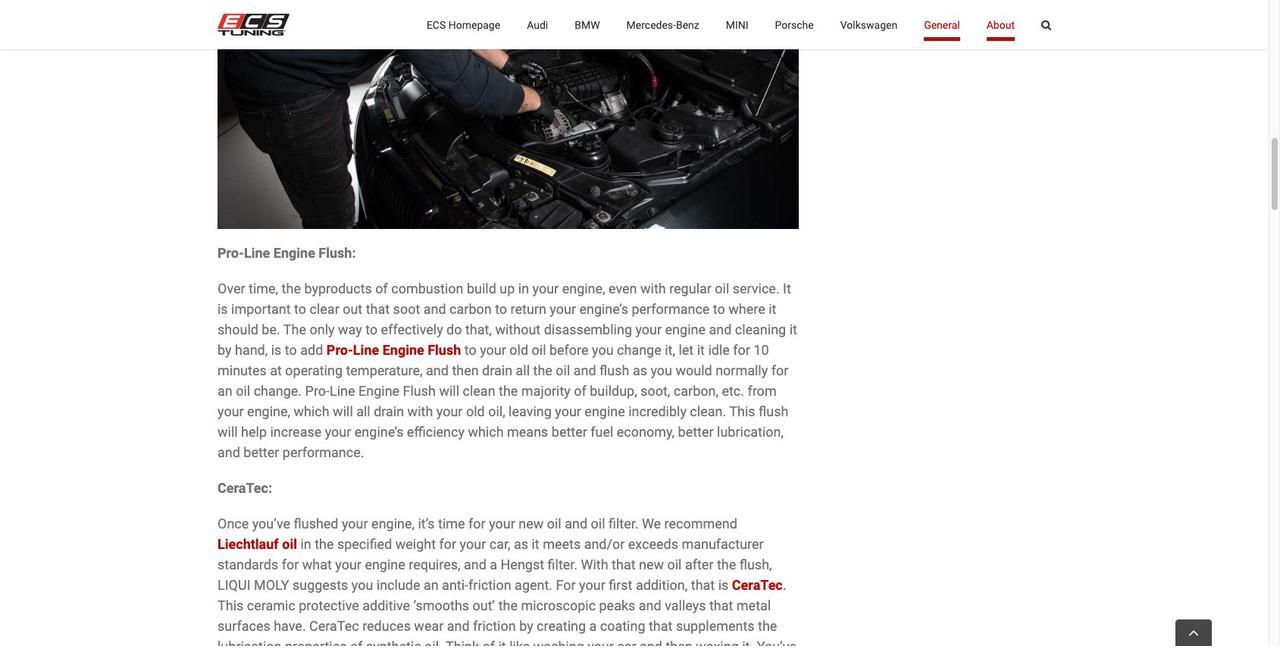 Task type: locate. For each thing, give the bounding box(es) containing it.
hand,
[[235, 342, 268, 358]]

engine for flush
[[383, 342, 424, 358]]

new inside once you've flushed your engine, it's time for your new oil and oil filter. we recommend liechtlauf oil
[[519, 516, 544, 532]]

engine's up disassembling
[[580, 301, 629, 317]]

1 horizontal spatial engine,
[[372, 516, 415, 532]]

in
[[518, 281, 529, 297], [301, 536, 311, 552]]

and inside once you've flushed your engine, it's time for your new oil and oil filter. we recommend liechtlauf oil
[[565, 516, 588, 532]]

pro- for pro-line engine flush:
[[218, 245, 244, 261]]

1 horizontal spatial filter.
[[609, 516, 639, 532]]

volkswagen link
[[841, 0, 898, 49]]

1 horizontal spatial engine
[[585, 403, 625, 419]]

for right time
[[469, 516, 486, 532]]

2 horizontal spatial engine,
[[562, 281, 606, 297]]

add
[[300, 342, 323, 358]]

1 vertical spatial with
[[408, 403, 433, 419]]

flush up buildup,
[[600, 363, 630, 378]]

in down flushed
[[301, 536, 311, 552]]

2 vertical spatial line
[[330, 383, 355, 399]]

1 horizontal spatial all
[[516, 363, 530, 378]]

which up increase
[[294, 403, 330, 419]]

1 horizontal spatial better
[[552, 424, 588, 440]]

engine, down change.
[[247, 403, 290, 419]]

performance.
[[283, 444, 364, 460]]

0 horizontal spatial an
[[218, 383, 233, 399]]

2 horizontal spatial better
[[678, 424, 714, 440]]

0 vertical spatial engine's
[[580, 301, 629, 317]]

new
[[519, 516, 544, 532], [639, 557, 664, 573]]

0 vertical spatial this
[[730, 403, 756, 419]]

1 horizontal spatial then
[[666, 639, 693, 646]]

oil up addition,
[[668, 557, 682, 573]]

1 vertical spatial engine,
[[247, 403, 290, 419]]

it inside . this ceramic protective additive 'smooths out' the microscopic peaks and valleys that metal surfaces have. ceratec reduces wear and friction by creating a coating that supplements the lubrication properties of synthetic oil. think of it like washing your car and then waxing it. you
[[499, 639, 506, 646]]

you up soot,
[[651, 363, 673, 378]]

by down should
[[218, 342, 232, 358]]

pro- down operating
[[305, 383, 330, 399]]

is inside in the specified weight for your car, as it meets and/or exceeds manufacturer standards for what your engine requires, and a hengst filter. with that new oil after the flush, liqui moly suggests you include an anti-friction agent. for your first addition, that is
[[719, 577, 729, 593]]

1 vertical spatial which
[[468, 424, 504, 440]]

engine down effectively
[[383, 342, 424, 358]]

majority
[[522, 383, 571, 399]]

out
[[343, 301, 363, 317]]

1 horizontal spatial this
[[730, 403, 756, 419]]

0 vertical spatial pro-
[[218, 245, 244, 261]]

1 vertical spatial friction
[[473, 618, 516, 634]]

buildup,
[[590, 383, 637, 399]]

ceratec
[[732, 577, 783, 593], [309, 618, 359, 634]]

0 horizontal spatial engine,
[[247, 403, 290, 419]]

0 vertical spatial drain
[[482, 363, 513, 378]]

your inside . this ceramic protective additive 'smooths out' the microscopic peaks and valleys that metal surfaces have. ceratec reduces wear and friction by creating a coating that supplements the lubrication properties of synthetic oil. think of it like washing your car and then waxing it. you
[[588, 639, 614, 646]]

0 horizontal spatial engine's
[[355, 424, 404, 440]]

better left fuel
[[552, 424, 588, 440]]

flush down do
[[428, 342, 461, 358]]

will left 'clean'
[[439, 383, 460, 399]]

by up like
[[520, 618, 534, 634]]

as down change
[[633, 363, 648, 378]]

.
[[783, 577, 787, 593]]

engine up include
[[365, 557, 406, 573]]

1 vertical spatial then
[[666, 639, 693, 646]]

0 vertical spatial by
[[218, 342, 232, 358]]

byproducts
[[304, 281, 372, 297]]

engine's left the efficiency
[[355, 424, 404, 440]]

friction up out'
[[469, 577, 512, 593]]

about link
[[987, 0, 1015, 49]]

pro-line engine flush:
[[218, 245, 356, 261]]

2 horizontal spatial you
[[651, 363, 673, 378]]

you've
[[252, 516, 290, 532]]

better
[[552, 424, 588, 440], [678, 424, 714, 440], [244, 444, 279, 460]]

filter. inside in the specified weight for your car, as it meets and/or exceeds manufacturer standards for what your engine requires, and a hengst filter. with that new oil after the flush, liqui moly suggests you include an anti-friction agent. for your first addition, that is
[[548, 557, 578, 573]]

0 horizontal spatial in
[[301, 536, 311, 552]]

2 horizontal spatial is
[[719, 577, 729, 593]]

2 vertical spatial engine,
[[372, 516, 415, 532]]

once you've flushed your engine, it's time for your new oil and oil filter. we recommend liechtlauf oil
[[218, 516, 738, 552]]

engine inside to your old oil before you change it, let it idle for 10 minutes at operating temperature, and then drain all the oil and flush as you would normally for an oil change. pro-line engine flush will clean the majority of buildup, soot, carbon, etc. from your engine, which will all drain with your old oil, leaving your engine incredibly clean. this flush will help increase your engine's efficiency which means better fuel economy, better lubrication, and better performance.
[[585, 403, 625, 419]]

ecs tuning logo image
[[218, 14, 290, 36]]

engine down temperature,
[[359, 383, 400, 399]]

1 horizontal spatial new
[[639, 557, 664, 573]]

clean
[[463, 383, 496, 399]]

important
[[231, 301, 291, 317]]

of right byproducts
[[376, 281, 388, 297]]

and up meets
[[565, 516, 588, 532]]

properties
[[285, 639, 347, 646]]

0 vertical spatial then
[[452, 363, 479, 378]]

then
[[452, 363, 479, 378], [666, 639, 693, 646]]

0 vertical spatial line
[[244, 245, 270, 261]]

0 horizontal spatial with
[[408, 403, 433, 419]]

all down temperature,
[[357, 403, 371, 419]]

1 horizontal spatial with
[[641, 281, 666, 297]]

for
[[556, 577, 576, 593]]

then inside . this ceramic protective additive 'smooths out' the microscopic peaks and valleys that metal surfaces have. ceratec reduces wear and friction by creating a coating that supplements the lubrication properties of synthetic oil. think of it like washing your car and then waxing it. you
[[666, 639, 693, 646]]

then inside to your old oil before you change it, let it idle for 10 minutes at operating temperature, and then drain all the oil and flush as you would normally for an oil change. pro-line engine flush will clean the majority of buildup, soot, carbon, etc. from your engine, which will all drain with your old oil, leaving your engine incredibly clean. this flush will help increase your engine's efficiency which means better fuel economy, better lubrication, and better performance.
[[452, 363, 479, 378]]

pro- up over
[[218, 245, 244, 261]]

and
[[424, 301, 446, 317], [709, 322, 732, 337], [426, 363, 449, 378], [574, 363, 596, 378], [218, 444, 240, 460], [565, 516, 588, 532], [464, 557, 487, 573], [639, 598, 662, 613], [447, 618, 470, 634], [640, 639, 663, 646]]

oil.
[[425, 639, 443, 646]]

the right time,
[[282, 281, 301, 297]]

flush
[[428, 342, 461, 358], [403, 383, 436, 399]]

and down combustion
[[424, 301, 446, 317]]

1 vertical spatial will
[[333, 403, 353, 419]]

1 vertical spatial all
[[357, 403, 371, 419]]

it,
[[665, 342, 676, 358]]

and up ceratec:
[[218, 444, 240, 460]]

new up meets
[[519, 516, 544, 532]]

1 vertical spatial engine
[[383, 342, 424, 358]]

line for pro-line engine flush:
[[244, 245, 270, 261]]

0 horizontal spatial is
[[218, 301, 228, 317]]

a inside in the specified weight for your car, as it meets and/or exceeds manufacturer standards for what your engine requires, and a hengst filter. with that new oil after the flush, liqui moly suggests you include an anti-friction agent. for your first addition, that is
[[490, 557, 498, 573]]

0 vertical spatial ceratec
[[732, 577, 783, 593]]

0 horizontal spatial this
[[218, 598, 244, 613]]

supplements
[[676, 618, 755, 634]]

1 vertical spatial ceratec
[[309, 618, 359, 634]]

you up additive
[[352, 577, 373, 593]]

it up hengst
[[532, 536, 540, 552]]

1 horizontal spatial a
[[590, 618, 597, 634]]

0 vertical spatial in
[[518, 281, 529, 297]]

soot
[[393, 301, 420, 317]]

waxing
[[696, 639, 739, 646]]

line
[[244, 245, 270, 261], [353, 342, 379, 358], [330, 383, 355, 399]]

and/or
[[584, 536, 625, 552]]

engine left flush:
[[274, 245, 315, 261]]

1 horizontal spatial drain
[[482, 363, 513, 378]]

1 vertical spatial filter.
[[548, 557, 578, 573]]

1 vertical spatial new
[[639, 557, 664, 573]]

before
[[550, 342, 589, 358]]

an down requires, on the left of the page
[[424, 577, 439, 593]]

0 horizontal spatial which
[[294, 403, 330, 419]]

2 horizontal spatial engine
[[665, 322, 706, 337]]

suggests
[[293, 577, 348, 593]]

line down operating
[[330, 383, 355, 399]]

mercedes-
[[627, 19, 676, 31]]

general link
[[924, 0, 961, 49]]

filter. down meets
[[548, 557, 578, 573]]

without
[[495, 322, 541, 337]]

a inside . this ceramic protective additive 'smooths out' the microscopic peaks and valleys that metal surfaces have. ceratec reduces wear and friction by creating a coating that supplements the lubrication properties of synthetic oil. think of it like washing your car and then waxing it. you
[[590, 618, 597, 634]]

1 horizontal spatial by
[[520, 618, 534, 634]]

oil inside in the specified weight for your car, as it meets and/or exceeds manufacturer standards for what your engine requires, and a hengst filter. with that new oil after the flush, liqui moly suggests you include an anti-friction agent. for your first addition, that is
[[668, 557, 682, 573]]

1 vertical spatial drain
[[374, 403, 404, 419]]

0 vertical spatial engine,
[[562, 281, 606, 297]]

0 horizontal spatial all
[[357, 403, 371, 419]]

of inside over time, the byproducts of combustion build up in your engine, even with regular oil service. it is important to clear out that soot and carbon to return your engine's performance to where it should be. the only way to effectively do that, without disassembling your engine and cleaning it by hand, is to add
[[376, 281, 388, 297]]

engine up fuel
[[585, 403, 625, 419]]

0 vertical spatial flush
[[600, 363, 630, 378]]

it inside to your old oil before you change it, let it idle for 10 minutes at operating temperature, and then drain all the oil and flush as you would normally for an oil change. pro-line engine flush will clean the majority of buildup, soot, carbon, etc. from your engine, which will all drain with your old oil, leaving your engine incredibly clean. this flush will help increase your engine's efficiency which means better fuel economy, better lubrication, and better performance.
[[697, 342, 705, 358]]

for
[[733, 342, 751, 358], [772, 363, 789, 378], [469, 516, 486, 532], [439, 536, 457, 552], [282, 557, 299, 573]]

0 vertical spatial friction
[[469, 577, 512, 593]]

as inside in the specified weight for your car, as it meets and/or exceeds manufacturer standards for what your engine requires, and a hengst filter. with that new oil after the flush, liqui moly suggests you include an anti-friction agent. for your first addition, that is
[[514, 536, 529, 552]]

engine, up weight
[[372, 516, 415, 532]]

your up change
[[636, 322, 662, 337]]

your down specified
[[335, 557, 362, 573]]

0 vertical spatial old
[[510, 342, 529, 358]]

your up the car, at the bottom of page
[[489, 516, 515, 532]]

your left car
[[588, 639, 614, 646]]

pro- down way
[[327, 342, 353, 358]]

0 horizontal spatial will
[[218, 424, 238, 440]]

have.
[[274, 618, 306, 634]]

of left buildup,
[[574, 383, 587, 399]]

the up majority
[[533, 363, 553, 378]]

of inside to your old oil before you change it, let it idle for 10 minutes at operating temperature, and then drain all the oil and flush as you would normally for an oil change. pro-line engine flush will clean the majority of buildup, soot, carbon, etc. from your engine, which will all drain with your old oil, leaving your engine incredibly clean. this flush will help increase your engine's efficiency which means better fuel economy, better lubrication, and better performance.
[[574, 383, 587, 399]]

2 vertical spatial engine
[[365, 557, 406, 573]]

this
[[730, 403, 756, 419], [218, 598, 244, 613]]

is
[[218, 301, 228, 317], [271, 342, 282, 358], [719, 577, 729, 593]]

an down minutes
[[218, 383, 233, 399]]

new down the exceeds
[[639, 557, 664, 573]]

1 horizontal spatial flush
[[759, 403, 789, 419]]

we
[[642, 516, 661, 532]]

pro- for pro-line engine flush
[[327, 342, 353, 358]]

is down over
[[218, 301, 228, 317]]

oil
[[715, 281, 730, 297], [532, 342, 546, 358], [556, 363, 570, 378], [236, 383, 250, 399], [547, 516, 562, 532], [591, 516, 605, 532], [282, 536, 297, 552], [668, 557, 682, 573]]

up
[[500, 281, 515, 297]]

1 vertical spatial this
[[218, 598, 244, 613]]

will
[[439, 383, 460, 399], [333, 403, 353, 419], [218, 424, 238, 440]]

oil up "and/or"
[[591, 516, 605, 532]]

1 vertical spatial line
[[353, 342, 379, 358]]

all
[[516, 363, 530, 378], [357, 403, 371, 419]]

1 horizontal spatial an
[[424, 577, 439, 593]]

in the specified weight for your car, as it meets and/or exceeds manufacturer standards for what your engine requires, and a hengst filter. with that new oil after the flush, liqui moly suggests you include an anti-friction agent. for your first addition, that is
[[218, 536, 772, 593]]

oil inside over time, the byproducts of combustion build up in your engine, even with regular oil service. it is important to clear out that soot and carbon to return your engine's performance to where it should be. the only way to effectively do that, without disassembling your engine and cleaning it by hand, is to add
[[715, 281, 730, 297]]

1 horizontal spatial engine's
[[580, 301, 629, 317]]

that up the supplements in the right bottom of the page
[[710, 598, 734, 613]]

to your old oil before you change it, let it idle for 10 minutes at operating temperature, and then drain all the oil and flush as you would normally for an oil change. pro-line engine flush will clean the majority of buildup, soot, carbon, etc. from your engine, which will all drain with your old oil, leaving your engine incredibly clean. this flush will help increase your engine's efficiency which means better fuel economy, better lubrication, and better performance.
[[218, 342, 789, 460]]

2 vertical spatial pro-
[[305, 383, 330, 399]]

0 vertical spatial engine
[[665, 322, 706, 337]]

valleys
[[665, 598, 706, 613]]

1 horizontal spatial ceratec
[[732, 577, 783, 593]]

and down do
[[426, 363, 449, 378]]

of
[[376, 281, 388, 297], [574, 383, 587, 399], [350, 639, 363, 646], [483, 639, 495, 646]]

in inside over time, the byproducts of combustion build up in your engine, even with regular oil service. it is important to clear out that soot and carbon to return your engine's performance to where it should be. the only way to effectively do that, without disassembling your engine and cleaning it by hand, is to add
[[518, 281, 529, 297]]

1 horizontal spatial in
[[518, 281, 529, 297]]

0 vertical spatial a
[[490, 557, 498, 573]]

1 vertical spatial is
[[271, 342, 282, 358]]

porsche
[[775, 19, 814, 31]]

the down metal
[[758, 618, 778, 634]]

performance
[[632, 301, 710, 317]]

line up time,
[[244, 245, 270, 261]]

drain up 'clean'
[[482, 363, 513, 378]]

engine, left even at the left top of page
[[562, 281, 606, 297]]

to down up
[[495, 301, 507, 317]]

1 vertical spatial as
[[514, 536, 529, 552]]

of down the reduces
[[350, 639, 363, 646]]

engine up let
[[665, 322, 706, 337]]

0 horizontal spatial filter.
[[548, 557, 578, 573]]

by
[[218, 342, 232, 358], [520, 618, 534, 634]]

1 horizontal spatial as
[[633, 363, 648, 378]]

time,
[[249, 281, 278, 297]]

flush down 'from'
[[759, 403, 789, 419]]

with inside to your old oil before you change it, let it idle for 10 minutes at operating temperature, and then drain all the oil and flush as you would normally for an oil change. pro-line engine flush will clean the majority of buildup, soot, carbon, etc. from your engine, which will all drain with your old oil, leaving your engine incredibly clean. this flush will help increase your engine's efficiency which means better fuel economy, better lubrication, and better performance.
[[408, 403, 433, 419]]

it's
[[418, 516, 435, 532]]

audi
[[527, 19, 548, 31]]

which
[[294, 403, 330, 419], [468, 424, 504, 440]]

0 horizontal spatial you
[[352, 577, 373, 593]]

2 vertical spatial engine
[[359, 383, 400, 399]]

as up hengst
[[514, 536, 529, 552]]

it
[[769, 301, 777, 317], [790, 322, 798, 337], [697, 342, 705, 358], [532, 536, 540, 552], [499, 639, 506, 646]]

then up 'clean'
[[452, 363, 479, 378]]

flush,
[[740, 557, 772, 573]]

2 horizontal spatial will
[[439, 383, 460, 399]]

0 horizontal spatial ceratec
[[309, 618, 359, 634]]

1 vertical spatial old
[[466, 403, 485, 419]]

ceratec down protective in the left bottom of the page
[[309, 618, 359, 634]]

recommend
[[665, 516, 738, 532]]

old down 'clean'
[[466, 403, 485, 419]]

with
[[641, 281, 666, 297], [408, 403, 433, 419]]

that,
[[466, 322, 492, 337]]

0 horizontal spatial by
[[218, 342, 232, 358]]

all up majority
[[516, 363, 530, 378]]

this up lubrication, at the bottom of the page
[[730, 403, 756, 419]]

pro-
[[218, 245, 244, 261], [327, 342, 353, 358], [305, 383, 330, 399]]

way
[[338, 322, 362, 337]]

0 vertical spatial an
[[218, 383, 233, 399]]

2 vertical spatial is
[[719, 577, 729, 593]]

this inside to your old oil before you change it, let it idle for 10 minutes at operating temperature, and then drain all the oil and flush as you would normally for an oil change. pro-line engine flush will clean the majority of buildup, soot, carbon, etc. from your engine, which will all drain with your old oil, leaving your engine incredibly clean. this flush will help increase your engine's efficiency which means better fuel economy, better lubrication, and better performance.
[[730, 403, 756, 419]]

will up performance. in the bottom left of the page
[[333, 403, 353, 419]]

it inside in the specified weight for your car, as it meets and/or exceeds manufacturer standards for what your engine requires, and a hengst filter. with that new oil after the flush, liqui moly suggests you include an anti-friction agent. for your first addition, that is
[[532, 536, 540, 552]]

engine, inside to your old oil before you change it, let it idle for 10 minutes at operating temperature, and then drain all the oil and flush as you would normally for an oil change. pro-line engine flush will clean the majority of buildup, soot, carbon, etc. from your engine, which will all drain with your old oil, leaving your engine incredibly clean. this flush will help increase your engine's efficiency which means better fuel economy, better lubrication, and better performance.
[[247, 403, 290, 419]]

for up 'from'
[[772, 363, 789, 378]]

temperature,
[[346, 363, 423, 378]]

old
[[510, 342, 529, 358], [466, 403, 485, 419]]

1 vertical spatial by
[[520, 618, 534, 634]]

friction down out'
[[473, 618, 516, 634]]

this inside . this ceramic protective additive 'smooths out' the microscopic peaks and valleys that metal surfaces have. ceratec reduces wear and friction by creating a coating that supplements the lubrication properties of synthetic oil. think of it like washing your car and then waxing it. you
[[218, 598, 244, 613]]

and up idle
[[709, 322, 732, 337]]

first
[[609, 577, 633, 593]]

an inside to your old oil before you change it, let it idle for 10 minutes at operating temperature, and then drain all the oil and flush as you would normally for an oil change. pro-line engine flush will clean the majority of buildup, soot, carbon, etc. from your engine, which will all drain with your old oil, leaving your engine incredibly clean. this flush will help increase your engine's efficiency which means better fuel economy, better lubrication, and better performance.
[[218, 383, 233, 399]]

0 horizontal spatial better
[[244, 444, 279, 460]]

out'
[[473, 598, 495, 613]]

engine inside over time, the byproducts of combustion build up in your engine, even with regular oil service. it is important to clear out that soot and carbon to return your engine's performance to where it should be. the only way to effectively do that, without disassembling your engine and cleaning it by hand, is to add
[[665, 322, 706, 337]]

to right way
[[366, 322, 378, 337]]

drain down temperature,
[[374, 403, 404, 419]]

1 vertical spatial a
[[590, 618, 597, 634]]

1 vertical spatial you
[[651, 363, 673, 378]]

oil right regular at the top right
[[715, 281, 730, 297]]

0 horizontal spatial drain
[[374, 403, 404, 419]]

engine's inside over time, the byproducts of combustion build up in your engine, even with regular oil service. it is important to clear out that soot and carbon to return your engine's performance to where it should be. the only way to effectively do that, without disassembling your engine and cleaning it by hand, is to add
[[580, 301, 629, 317]]

your up specified
[[342, 516, 368, 532]]

washing
[[534, 639, 584, 646]]

ceratec link
[[732, 577, 783, 593]]

it
[[783, 281, 792, 297]]

exceeds
[[628, 536, 679, 552]]

in right up
[[518, 281, 529, 297]]

that right out
[[366, 301, 390, 317]]

this down liqui
[[218, 598, 244, 613]]

like
[[510, 639, 530, 646]]

1 vertical spatial pro-
[[327, 342, 353, 358]]

over
[[218, 281, 245, 297]]

with up 'performance'
[[641, 281, 666, 297]]

old down without
[[510, 342, 529, 358]]

1 vertical spatial engine's
[[355, 424, 404, 440]]

even
[[609, 281, 637, 297]]

1 vertical spatial in
[[301, 536, 311, 552]]

0 vertical spatial you
[[592, 342, 614, 358]]

1 vertical spatial flush
[[759, 403, 789, 419]]

to left where
[[713, 301, 726, 317]]

0 horizontal spatial as
[[514, 536, 529, 552]]



Task type: vqa. For each thing, say whether or not it's contained in the screenshot.
You're
no



Task type: describe. For each thing, give the bounding box(es) containing it.
engine for flush:
[[274, 245, 315, 261]]

it right cleaning at the right of page
[[790, 322, 798, 337]]

1 horizontal spatial will
[[333, 403, 353, 419]]

. this ceramic protective additive 'smooths out' the microscopic peaks and valleys that metal surfaces have. ceratec reduces wear and friction by creating a coating that supplements the lubrication properties of synthetic oil. think of it like washing your car and then waxing it. you
[[218, 577, 797, 646]]

engine, inside over time, the byproducts of combustion build up in your engine, even with regular oil service. it is important to clear out that soot and carbon to return your engine's performance to where it should be. the only way to effectively do that, without disassembling your engine and cleaning it by hand, is to add
[[562, 281, 606, 297]]

ecs
[[427, 19, 446, 31]]

oil up meets
[[547, 516, 562, 532]]

that down valleys
[[649, 618, 673, 634]]

friction inside in the specified weight for your car, as it meets and/or exceeds manufacturer standards for what your engine requires, and a hengst filter. with that new oil after the flush, liqui moly suggests you include an anti-friction agent. for your first addition, that is
[[469, 577, 512, 593]]

efficiency
[[407, 424, 465, 440]]

peaks
[[599, 598, 636, 613]]

after
[[685, 557, 714, 573]]

leaving
[[509, 403, 552, 419]]

the up the what
[[315, 536, 334, 552]]

for down time
[[439, 536, 457, 552]]

your up help
[[218, 403, 244, 419]]

your down majority
[[555, 403, 582, 419]]

car
[[617, 639, 637, 646]]

for left the what
[[282, 557, 299, 573]]

pro- inside to your old oil before you change it, let it idle for 10 minutes at operating temperature, and then drain all the oil and flush as you would normally for an oil change. pro-line engine flush will clean the majority of buildup, soot, carbon, etc. from your engine, which will all drain with your old oil, leaving your engine incredibly clean. this flush will help increase your engine's efficiency which means better fuel economy, better lubrication, and better performance.
[[305, 383, 330, 399]]

that inside over time, the byproducts of combustion build up in your engine, even with regular oil service. it is important to clear out that soot and carbon to return your engine's performance to where it should be. the only way to effectively do that, without disassembling your engine and cleaning it by hand, is to add
[[366, 301, 390, 317]]

etc.
[[722, 383, 745, 399]]

engine, inside once you've flushed your engine, it's time for your new oil and oil filter. we recommend liechtlauf oil
[[372, 516, 415, 532]]

oil down minutes
[[236, 383, 250, 399]]

the up oil,
[[499, 383, 518, 399]]

liqui
[[218, 577, 251, 593]]

regular
[[670, 281, 712, 297]]

car,
[[490, 536, 511, 552]]

surfaces
[[218, 618, 270, 634]]

ecs homepage
[[427, 19, 501, 31]]

with inside over time, the byproducts of combustion build up in your engine, even with regular oil service. it is important to clear out that soot and carbon to return your engine's performance to where it should be. the only way to effectively do that, without disassembling your engine and cleaning it by hand, is to add
[[641, 281, 666, 297]]

your up the efficiency
[[437, 403, 463, 419]]

0 vertical spatial will
[[439, 383, 460, 399]]

microscopic
[[521, 598, 596, 613]]

filter. inside once you've flushed your engine, it's time for your new oil and oil filter. we recommend liechtlauf oil
[[609, 516, 639, 532]]

service.
[[733, 281, 780, 297]]

of right think
[[483, 639, 495, 646]]

cleaning
[[735, 322, 786, 337]]

incredibly
[[629, 403, 687, 419]]

an inside in the specified weight for your car, as it meets and/or exceeds manufacturer standards for what your engine requires, and a hengst filter. with that new oil after the flush, liqui moly suggests you include an anti-friction agent. for your first addition, that is
[[424, 577, 439, 593]]

friction inside . this ceramic protective additive 'smooths out' the microscopic peaks and valleys that metal surfaces have. ceratec reduces wear and friction by creating a coating that supplements the lubrication properties of synthetic oil. think of it like washing your car and then waxing it. you
[[473, 618, 516, 634]]

do
[[447, 322, 462, 337]]

0 vertical spatial is
[[218, 301, 228, 317]]

to up "the"
[[294, 301, 306, 317]]

and inside in the specified weight for your car, as it meets and/or exceeds manufacturer standards for what your engine requires, and a hengst filter. with that new oil after the flush, liqui moly suggests you include an anti-friction agent. for your first addition, that is
[[464, 557, 487, 573]]

mini link
[[726, 0, 749, 49]]

to inside to your old oil before you change it, let it idle for 10 minutes at operating temperature, and then drain all the oil and flush as you would normally for an oil change. pro-line engine flush will clean the majority of buildup, soot, carbon, etc. from your engine, which will all drain with your old oil, leaving your engine incredibly clean. this flush will help increase your engine's efficiency which means better fuel economy, better lubrication, and better performance.
[[465, 342, 477, 358]]

the right out'
[[499, 598, 518, 613]]

manufacturer
[[682, 536, 764, 552]]

means
[[507, 424, 548, 440]]

to down "the"
[[285, 342, 297, 358]]

oil down before
[[556, 363, 570, 378]]

that up first
[[612, 557, 636, 573]]

it up cleaning at the right of page
[[769, 301, 777, 317]]

change.
[[254, 383, 302, 399]]

flush:
[[319, 245, 356, 261]]

at
[[270, 363, 282, 378]]

0 horizontal spatial flush
[[600, 363, 630, 378]]

2 vertical spatial will
[[218, 424, 238, 440]]

the inside over time, the byproducts of combustion build up in your engine, even with regular oil service. it is important to clear out that soot and carbon to return your engine's performance to where it should be. the only way to effectively do that, without disassembling your engine and cleaning it by hand, is to add
[[282, 281, 301, 297]]

engine inside to your old oil before you change it, let it idle for 10 minutes at operating temperature, and then drain all the oil and flush as you would normally for an oil change. pro-line engine flush will clean the majority of buildup, soot, carbon, etc. from your engine, which will all drain with your old oil, leaving your engine incredibly clean. this flush will help increase your engine's efficiency which means better fuel economy, better lubrication, and better performance.
[[359, 383, 400, 399]]

0 horizontal spatial old
[[466, 403, 485, 419]]

anti-
[[442, 577, 469, 593]]

0 vertical spatial all
[[516, 363, 530, 378]]

your left the car, at the bottom of page
[[460, 536, 486, 552]]

carbon
[[450, 301, 492, 317]]

addition,
[[636, 577, 688, 593]]

ceratec:
[[218, 480, 272, 496]]

your up "return"
[[533, 281, 559, 297]]

for left 10
[[733, 342, 751, 358]]

specified
[[337, 536, 392, 552]]

once
[[218, 516, 249, 532]]

help
[[241, 424, 267, 440]]

normally
[[716, 363, 768, 378]]

idle
[[709, 342, 730, 358]]

line inside to your old oil before you change it, let it idle for 10 minutes at operating temperature, and then drain all the oil and flush as you would normally for an oil change. pro-line engine flush will clean the majority of buildup, soot, carbon, etc. from your engine, which will all drain with your old oil, leaving your engine incredibly clean. this flush will help increase your engine's efficiency which means better fuel economy, better lubrication, and better performance.
[[330, 383, 355, 399]]

protective
[[299, 598, 359, 613]]

let
[[679, 342, 694, 358]]

clean.
[[690, 403, 727, 419]]

with
[[581, 557, 609, 573]]

0 vertical spatial flush
[[428, 342, 461, 358]]

general
[[924, 19, 961, 31]]

line for pro-line engine flush
[[353, 342, 379, 358]]

operating
[[285, 363, 343, 378]]

oil down you've
[[282, 536, 297, 552]]

only
[[310, 322, 335, 337]]

it.
[[742, 639, 754, 646]]

mini
[[726, 19, 749, 31]]

as inside to your old oil before you change it, let it idle for 10 minutes at operating temperature, and then drain all the oil and flush as you would normally for an oil change. pro-line engine flush will clean the majority of buildup, soot, carbon, etc. from your engine, which will all drain with your old oil, leaving your engine incredibly clean. this flush will help increase your engine's efficiency which means better fuel economy, better lubrication, and better performance.
[[633, 363, 648, 378]]

audi link
[[527, 0, 548, 49]]

ceramic
[[247, 598, 296, 613]]

fuel
[[591, 424, 614, 440]]

the
[[283, 322, 306, 337]]

meets
[[543, 536, 581, 552]]

change
[[617, 342, 662, 358]]

oil down without
[[532, 342, 546, 358]]

for inside once you've flushed your engine, it's time for your new oil and oil filter. we recommend liechtlauf oil
[[469, 516, 486, 532]]

your up disassembling
[[550, 301, 576, 317]]

engine inside in the specified weight for your car, as it meets and/or exceeds manufacturer standards for what your engine requires, and a hengst filter. with that new oil after the flush, liqui moly suggests you include an anti-friction agent. for your first addition, that is
[[365, 557, 406, 573]]

agent.
[[515, 577, 553, 593]]

weight
[[396, 536, 436, 552]]

moly
[[254, 577, 289, 593]]

include
[[377, 577, 420, 593]]

time
[[438, 516, 465, 532]]

porsche link
[[775, 0, 814, 49]]

minutes
[[218, 363, 267, 378]]

liechtlauf oil link
[[218, 536, 297, 552]]

your down "that,"
[[480, 342, 506, 358]]

in inside in the specified weight for your car, as it meets and/or exceeds manufacturer standards for what your engine requires, and a hengst filter. with that new oil after the flush, liqui moly suggests you include an anti-friction agent. for your first addition, that is
[[301, 536, 311, 552]]

return
[[511, 301, 547, 317]]

increase
[[270, 424, 322, 440]]

1 horizontal spatial old
[[510, 342, 529, 358]]

new inside in the specified weight for your car, as it meets and/or exceeds manufacturer standards for what your engine requires, and a hengst filter. with that new oil after the flush, liqui moly suggests you include an anti-friction agent. for your first addition, that is
[[639, 557, 664, 573]]

pro-line engine flush link
[[327, 342, 461, 358]]

what
[[302, 557, 332, 573]]

you inside in the specified weight for your car, as it meets and/or exceeds manufacturer standards for what your engine requires, and a hengst filter. with that new oil after the flush, liqui moly suggests you include an anti-friction agent. for your first addition, that is
[[352, 577, 373, 593]]

your up performance. in the bottom left of the page
[[325, 424, 351, 440]]

flush inside to your old oil before you change it, let it idle for 10 minutes at operating temperature, and then drain all the oil and flush as you would normally for an oil change. pro-line engine flush will clean the majority of buildup, soot, carbon, etc. from your engine, which will all drain with your old oil, leaving your engine incredibly clean. this flush will help increase your engine's efficiency which means better fuel economy, better lubrication, and better performance.
[[403, 383, 436, 399]]

and down addition,
[[639, 598, 662, 613]]

1 horizontal spatial which
[[468, 424, 504, 440]]

that down after
[[691, 577, 715, 593]]

hengst
[[501, 557, 545, 573]]

be.
[[262, 322, 280, 337]]

disassembling
[[544, 322, 632, 337]]

by inside . this ceramic protective additive 'smooths out' the microscopic peaks and valleys that metal surfaces have. ceratec reduces wear and friction by creating a coating that supplements the lubrication properties of synthetic oil. think of it like washing your car and then waxing it. you
[[520, 618, 534, 634]]

ecs homepage link
[[427, 0, 501, 49]]

and down before
[[574, 363, 596, 378]]

should
[[218, 322, 259, 337]]

and up think
[[447, 618, 470, 634]]

engine's inside to your old oil before you change it, let it idle for 10 minutes at operating temperature, and then drain all the oil and flush as you would normally for an oil change. pro-line engine flush will clean the majority of buildup, soot, carbon, etc. from your engine, which will all drain with your old oil, leaving your engine incredibly clean. this flush will help increase your engine's efficiency which means better fuel economy, better lubrication, and better performance.
[[355, 424, 404, 440]]

about
[[987, 19, 1015, 31]]

mercedes-benz
[[627, 19, 700, 31]]

and right car
[[640, 639, 663, 646]]

volkswagen
[[841, 19, 898, 31]]

1 horizontal spatial is
[[271, 342, 282, 358]]

the down 'manufacturer'
[[717, 557, 736, 573]]

economy,
[[617, 424, 675, 440]]

0 vertical spatial which
[[294, 403, 330, 419]]

synthetic
[[366, 639, 421, 646]]

ceratec inside . this ceramic protective additive 'smooths out' the microscopic peaks and valleys that metal surfaces have. ceratec reduces wear and friction by creating a coating that supplements the lubrication properties of synthetic oil. think of it like washing your car and then waxing it. you
[[309, 618, 359, 634]]

your down with
[[579, 577, 606, 593]]

coating
[[600, 618, 646, 634]]

liechtlauf
[[218, 536, 279, 552]]

by inside over time, the byproducts of combustion build up in your engine, even with regular oil service. it is important to clear out that soot and carbon to return your engine's performance to where it should be. the only way to effectively do that, without disassembling your engine and cleaning it by hand, is to add
[[218, 342, 232, 358]]

think
[[446, 639, 479, 646]]

wear
[[414, 618, 444, 634]]

pro-line engine flush
[[327, 342, 461, 358]]



